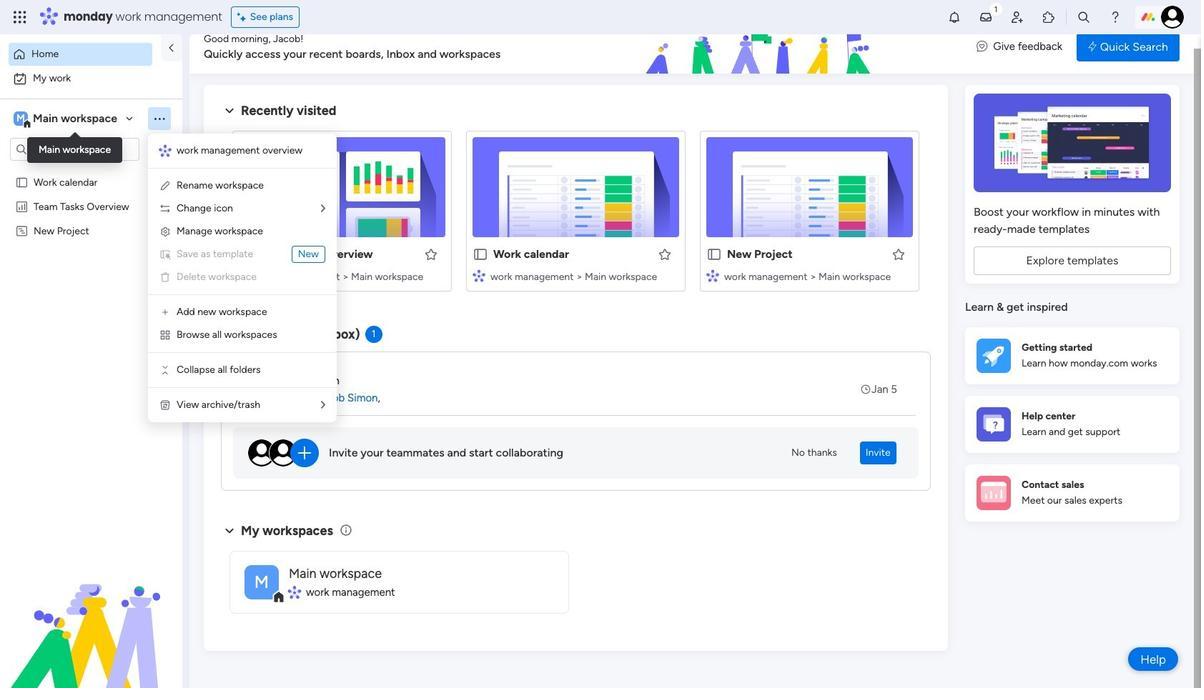 Task type: locate. For each thing, give the bounding box(es) containing it.
2 menu item from the top
[[159, 269, 325, 286]]

add to favorites image
[[424, 247, 438, 261], [658, 247, 672, 261], [892, 247, 906, 261]]

update feed image
[[979, 10, 993, 24]]

workspace options image
[[152, 111, 167, 126]]

workspace image
[[14, 111, 28, 127], [245, 565, 279, 600]]

1 vertical spatial workspace image
[[245, 565, 279, 600]]

option
[[9, 43, 152, 66], [9, 67, 174, 90], [0, 169, 182, 172]]

list arrow image for 'view archive/trash' image
[[321, 401, 325, 411]]

view archive/trash image
[[159, 400, 171, 411]]

1 horizontal spatial add to favorites image
[[658, 247, 672, 261]]

0 vertical spatial lottie animation image
[[561, 20, 963, 74]]

1 horizontal spatial lottie animation element
[[561, 20, 963, 74]]

notifications image
[[948, 10, 962, 24]]

1 vertical spatial list arrow image
[[321, 401, 325, 411]]

close my workspaces image
[[221, 523, 238, 540]]

0 horizontal spatial public board image
[[15, 175, 29, 189]]

1 element
[[365, 326, 382, 343]]

0 horizontal spatial add to favorites image
[[424, 247, 438, 261]]

2 horizontal spatial add to favorites image
[[892, 247, 906, 261]]

public board image
[[707, 247, 722, 262]]

0 horizontal spatial lottie animation element
[[0, 544, 182, 689]]

1 vertical spatial menu item
[[159, 269, 325, 286]]

1 list arrow image from the top
[[321, 204, 325, 214]]

workspace selection element
[[14, 110, 119, 129]]

public board image
[[15, 175, 29, 189], [473, 247, 488, 262]]

add to favorites image for public dashboard icon
[[424, 247, 438, 261]]

1 vertical spatial lottie animation element
[[0, 544, 182, 689]]

lottie animation image
[[561, 20, 963, 74], [0, 544, 182, 689]]

close recently visited image
[[221, 102, 238, 119]]

component image
[[239, 269, 252, 282]]

monday marketplace image
[[1042, 10, 1056, 24]]

1 vertical spatial public board image
[[473, 247, 488, 262]]

Search in workspace field
[[30, 141, 119, 158]]

3 add to favorites image from the left
[[892, 247, 906, 261]]

2 list arrow image from the top
[[321, 401, 325, 411]]

0 vertical spatial workspace image
[[14, 111, 28, 127]]

v2 bolt switch image
[[1089, 39, 1097, 55]]

search everything image
[[1077, 10, 1091, 24]]

1 add to favorites image from the left
[[424, 247, 438, 261]]

list arrow image
[[321, 204, 325, 214], [321, 401, 325, 411]]

menu item up component icon
[[159, 246, 325, 263]]

1 horizontal spatial public board image
[[473, 247, 488, 262]]

public dashboard image
[[15, 200, 29, 213]]

v2 user feedback image
[[977, 39, 988, 55]]

0 vertical spatial list arrow image
[[321, 204, 325, 214]]

2 vertical spatial option
[[0, 169, 182, 172]]

0 horizontal spatial lottie animation image
[[0, 544, 182, 689]]

menu
[[148, 134, 337, 423]]

help image
[[1109, 10, 1123, 24]]

1 horizontal spatial lottie animation image
[[561, 20, 963, 74]]

1 horizontal spatial workspace image
[[245, 565, 279, 600]]

0 vertical spatial menu item
[[159, 246, 325, 263]]

0 horizontal spatial workspace image
[[14, 111, 28, 127]]

lottie animation element
[[561, 20, 963, 74], [0, 544, 182, 689]]

add new workspace image
[[159, 307, 171, 318]]

add to favorites image for public board image within the 'quick search results' list box
[[658, 247, 672, 261]]

2 add to favorites image from the left
[[658, 247, 672, 261]]

service icon image
[[159, 249, 171, 260]]

browse all workspaces image
[[159, 330, 171, 341]]

1 vertical spatial lottie animation image
[[0, 544, 182, 689]]

1 image
[[990, 1, 1003, 17]]

list box
[[0, 167, 182, 436]]

menu item down public dashboard icon
[[159, 269, 325, 286]]

menu item
[[159, 246, 325, 263], [159, 269, 325, 286]]



Task type: vqa. For each thing, say whether or not it's contained in the screenshot.
the topmost option
yes



Task type: describe. For each thing, give the bounding box(es) containing it.
public dashboard image
[[239, 247, 255, 262]]

getting started element
[[966, 327, 1180, 384]]

invite members image
[[1011, 10, 1025, 24]]

close update feed (inbox) image
[[221, 326, 238, 343]]

delete workspace image
[[159, 272, 171, 283]]

0 vertical spatial lottie animation element
[[561, 20, 963, 74]]

list arrow image for change icon
[[321, 204, 325, 214]]

manage workspace image
[[159, 226, 171, 237]]

1 menu item from the top
[[159, 246, 325, 263]]

public board image inside 'quick search results' list box
[[473, 247, 488, 262]]

quick search results list box
[[221, 119, 931, 309]]

change icon image
[[159, 203, 171, 215]]

1 vertical spatial option
[[9, 67, 174, 90]]

0 vertical spatial public board image
[[15, 175, 29, 189]]

templates image image
[[978, 94, 1167, 192]]

see plans image
[[237, 9, 250, 25]]

collapse all folders image
[[159, 365, 171, 376]]

jacob simon image
[[1161, 6, 1184, 29]]

lottie animation image for the 'lottie animation' element to the bottom
[[0, 544, 182, 689]]

select product image
[[13, 10, 27, 24]]

roy mann image
[[255, 375, 283, 404]]

add to favorites image for public board icon
[[892, 247, 906, 261]]

0 vertical spatial option
[[9, 43, 152, 66]]

contact sales element
[[966, 465, 1180, 522]]

help center element
[[966, 396, 1180, 453]]

rename workspace image
[[159, 180, 171, 192]]

lottie animation image for top the 'lottie animation' element
[[561, 20, 963, 74]]



